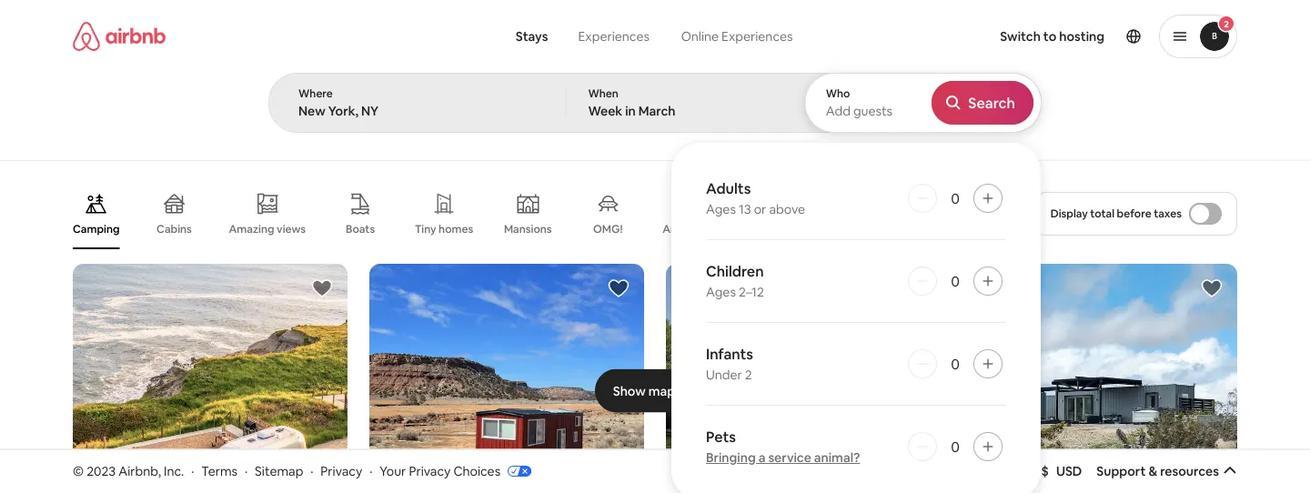 Task type: vqa. For each thing, say whether or not it's contained in the screenshot.
December
no



Task type: locate. For each thing, give the bounding box(es) containing it.
bringing
[[706, 450, 756, 466]]

$
[[1042, 463, 1049, 479]]

stays button
[[501, 18, 563, 55]]

0 vertical spatial ages
[[706, 201, 736, 217]]

None search field
[[268, 0, 1042, 493]]

0
[[951, 189, 960, 207], [951, 272, 960, 290], [951, 354, 960, 373], [951, 437, 960, 456]]

2 0 from the top
[[951, 272, 960, 290]]

taxes
[[1154, 207, 1182, 221]]

before
[[1117, 207, 1152, 221]]

2 ages from the top
[[706, 284, 736, 300]]

amazing
[[229, 222, 274, 236], [663, 222, 708, 236]]

when
[[588, 86, 619, 101]]

0 for children
[[951, 272, 960, 290]]

privacy right your
[[409, 463, 451, 479]]

ages
[[706, 201, 736, 217], [706, 284, 736, 300]]

0 horizontal spatial experiences
[[578, 28, 650, 45]]

ages down children
[[706, 284, 736, 300]]

(us)
[[1002, 463, 1027, 479]]

1 vertical spatial 2
[[745, 367, 752, 383]]

show map button
[[595, 369, 715, 413]]

support
[[1097, 463, 1146, 479]]

airbnb,
[[119, 463, 161, 479]]

1 ages from the top
[[706, 201, 736, 217]]

under
[[706, 367, 742, 383]]

switch
[[1000, 28, 1041, 45]]

· left privacy link at the left bottom of the page
[[311, 463, 313, 479]]

Where field
[[298, 103, 536, 119]]

1 horizontal spatial privacy
[[409, 463, 451, 479]]

· left your
[[370, 463, 373, 479]]

terms
[[201, 463, 238, 479]]

3 · from the left
[[311, 463, 313, 479]]

1 experiences from the left
[[578, 28, 650, 45]]

&
[[1149, 463, 1158, 479]]

experiences inside button
[[578, 28, 650, 45]]

bringing a service animal? button
[[706, 450, 860, 466]]

to
[[1044, 28, 1057, 45]]

ages inside adults ages 13 or above
[[706, 201, 736, 217]]

0 vertical spatial 2
[[1224, 18, 1229, 30]]

terms link
[[201, 463, 238, 479]]

mansions
[[504, 222, 552, 236]]

amazing for amazing views
[[229, 222, 274, 236]]

hosting
[[1059, 28, 1105, 45]]

online experiences
[[681, 28, 793, 45]]

1 horizontal spatial experiences
[[722, 28, 793, 45]]

where
[[298, 86, 333, 101]]

pets
[[706, 427, 736, 446]]

map
[[649, 383, 675, 399]]

cabins
[[157, 222, 192, 236]]

privacy left your
[[321, 463, 362, 479]]

1 vertical spatial ages
[[706, 284, 736, 300]]

who add guests
[[826, 86, 893, 119]]

group
[[73, 178, 926, 249], [73, 264, 348, 493], [369, 264, 644, 493], [666, 264, 941, 493], [963, 264, 1238, 493]]

2
[[1224, 18, 1229, 30], [745, 367, 752, 383]]

1 horizontal spatial 2
[[1224, 18, 1229, 30]]

· right the terms link
[[245, 463, 248, 479]]

0 horizontal spatial 2
[[745, 367, 752, 383]]

1 0 from the top
[[951, 189, 960, 207]]

ages up the pools
[[706, 201, 736, 217]]

experiences
[[578, 28, 650, 45], [722, 28, 793, 45]]

amazing views
[[229, 222, 306, 236]]

experiences right the online
[[722, 28, 793, 45]]

your privacy choices link
[[380, 463, 532, 480]]

what can we help you find? tab list
[[501, 18, 665, 55]]

1 horizontal spatial amazing
[[663, 222, 708, 236]]

switch to hosting link
[[989, 17, 1116, 56]]

your privacy choices
[[380, 463, 501, 479]]

boats
[[346, 222, 375, 236]]

·
[[191, 463, 194, 479], [245, 463, 248, 479], [311, 463, 313, 479], [370, 463, 373, 479]]

amazing left "views"
[[229, 222, 274, 236]]

0 for pets
[[951, 437, 960, 456]]

2–12
[[739, 284, 764, 300]]

amazing for amazing pools
[[663, 222, 708, 236]]

4 0 from the top
[[951, 437, 960, 456]]

infants
[[706, 344, 753, 363]]

display
[[1051, 207, 1088, 221]]

privacy
[[321, 463, 362, 479], [409, 463, 451, 479]]

homes
[[439, 222, 473, 236]]

or
[[754, 201, 767, 217]]

· right the inc.
[[191, 463, 194, 479]]

13
[[739, 201, 751, 217]]

show map
[[613, 383, 675, 399]]

3 0 from the top
[[951, 354, 960, 373]]

2 experiences from the left
[[722, 28, 793, 45]]

display total before taxes button
[[1035, 192, 1238, 236]]

switch to hosting
[[1000, 28, 1105, 45]]

0 horizontal spatial amazing
[[229, 222, 274, 236]]

ages for adults
[[706, 201, 736, 217]]

add
[[826, 103, 851, 119]]

add to wishlist: apple valley, utah image
[[608, 278, 630, 299]]

2023
[[87, 463, 116, 479]]

march
[[639, 103, 676, 119]]

a
[[759, 450, 766, 466]]

online
[[681, 28, 719, 45]]

experiences up the when
[[578, 28, 650, 45]]

amazing left the pools
[[663, 222, 708, 236]]

0 horizontal spatial privacy
[[321, 463, 362, 479]]

ages for children
[[706, 284, 736, 300]]

sitemap link
[[255, 463, 303, 479]]

inc.
[[164, 463, 184, 479]]

pets bringing a service animal?
[[706, 427, 860, 466]]

children ages 2–12
[[706, 262, 764, 300]]

ages inside "children ages 2–12"
[[706, 284, 736, 300]]

group containing amazing views
[[73, 178, 926, 249]]

add to wishlist: half moon bay, california image
[[311, 278, 333, 299]]



Task type: describe. For each thing, give the bounding box(es) containing it.
0 for adults
[[951, 189, 960, 207]]

tiny homes
[[415, 222, 473, 236]]

english (us) button
[[935, 463, 1027, 479]]

none search field containing adults
[[268, 0, 1042, 493]]

children
[[706, 262, 764, 280]]

omg!
[[593, 222, 623, 236]]

display total before taxes
[[1051, 207, 1182, 221]]

when week in march
[[588, 86, 676, 119]]

adults ages 13 or above
[[706, 179, 805, 217]]

service
[[768, 450, 812, 466]]

sitemap
[[255, 463, 303, 479]]

guests
[[853, 103, 893, 119]]

2 inside "2" dropdown button
[[1224, 18, 1229, 30]]

$ usd
[[1042, 463, 1082, 479]]

in
[[625, 103, 636, 119]]

experiences button
[[563, 18, 665, 55]]

stays
[[516, 28, 548, 45]]

above
[[769, 201, 805, 217]]

2 inside infants under 2
[[745, 367, 752, 383]]

1 · from the left
[[191, 463, 194, 479]]

week
[[588, 103, 623, 119]]

online experiences link
[[665, 18, 809, 55]]

0 for infants
[[951, 354, 960, 373]]

2 privacy from the left
[[409, 463, 451, 479]]

amazing pools
[[663, 222, 739, 236]]

resources
[[1160, 463, 1219, 479]]

adults
[[706, 179, 751, 197]]

pools
[[711, 222, 739, 236]]

privacy link
[[321, 463, 362, 479]]

©
[[73, 463, 84, 479]]

profile element
[[837, 0, 1238, 73]]

stays tab panel
[[268, 73, 1042, 493]]

4 · from the left
[[370, 463, 373, 479]]

support & resources button
[[1097, 463, 1238, 479]]

animal?
[[814, 450, 860, 466]]

add to wishlist: olancha, california image
[[905, 278, 926, 299]]

© 2023 airbnb, inc. ·
[[73, 463, 194, 479]]

2 button
[[1159, 15, 1238, 58]]

views
[[277, 222, 306, 236]]

choices
[[454, 463, 501, 479]]

tiny
[[415, 222, 436, 236]]

support & resources
[[1097, 463, 1219, 479]]

usd
[[1056, 463, 1082, 479]]

your
[[380, 463, 406, 479]]

2 · from the left
[[245, 463, 248, 479]]

total
[[1090, 207, 1115, 221]]

terms · sitemap · privacy
[[201, 463, 362, 479]]

english
[[957, 463, 999, 479]]

add to wishlist: joshua tree, california image
[[1201, 278, 1223, 299]]

who
[[826, 86, 850, 101]]

english (us)
[[957, 463, 1027, 479]]

infants under 2
[[706, 344, 753, 383]]

camping
[[73, 222, 120, 236]]

show
[[613, 383, 646, 399]]

1 privacy from the left
[[321, 463, 362, 479]]



